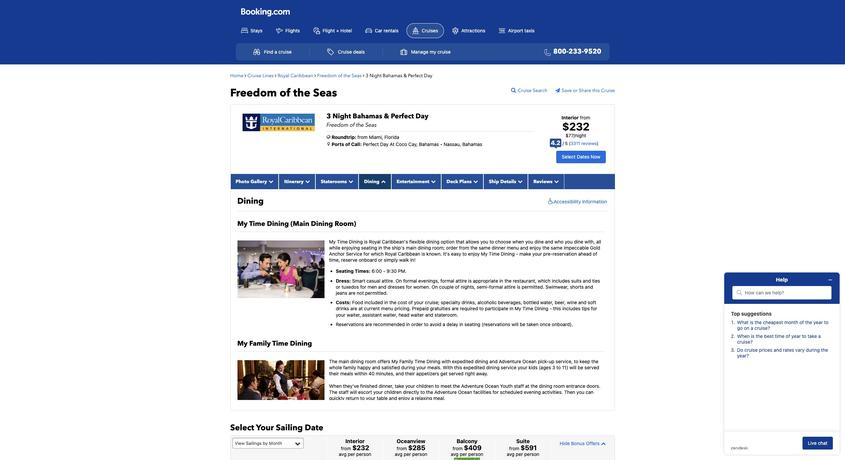 Task type: locate. For each thing, give the bounding box(es) containing it.
the up roundtrip: from miami, florida
[[356, 121, 364, 129]]

1 vertical spatial menu
[[381, 306, 393, 312]]

or
[[573, 87, 578, 94], [378, 257, 383, 263], [336, 284, 341, 290]]

menu inside food included in the cost of your cruise; specialty drinks, alcoholic beverages, bottled water, beer, wine and soft drinks are at current menu pricing. prepaid gratuities are required to participate in my time dining - this includes tips for your waiter, assistant waiter, head waiter and stateroom.
[[381, 306, 393, 312]]

their down during
[[405, 371, 415, 377]]

soft
[[588, 300, 597, 306]]

1 vertical spatial will
[[570, 365, 577, 371]]

2 vertical spatial a
[[411, 396, 414, 401]]

menu down 'when'
[[507, 245, 519, 251]]

the inside 3 night bahamas & perfect day freedom of the seas
[[356, 121, 364, 129]]

adventure up facilities
[[462, 383, 484, 389]]

gallery
[[251, 178, 267, 185]]

1 vertical spatial 3
[[327, 112, 331, 121]]

is up onboard
[[364, 239, 368, 245]]

you down entrance at bottom
[[577, 390, 585, 395]]

royal caribbean image
[[243, 114, 315, 131]]

person inside the 'interior from $232 avg per person'
[[357, 452, 372, 457]]

which inside my time dining is royal caribbean's flexible dining option that allows you to choose when you dine and who you dine with, all while enjoying seating in the ship's main dining room; order from the same dinner menu and enjoy the same impeccable gold anchor service for which royal caribbean is known. it's easy to enjoy my time dining - make your pre-reservation ahead of time, reserve onboard or simply walk in!
[[371, 251, 384, 257]]

cruises
[[422, 28, 438, 33]]

4 person from the left
[[525, 452, 540, 457]]

2 angle right image from the left
[[315, 73, 316, 78]]

per for $285
[[404, 452, 411, 457]]

my inside food included in the cost of your cruise; specialty drinks, alcoholic beverages, bottled water, beer, wine and soft drinks are at current menu pricing. prepaid gratuities are required to participate in my time dining - this includes tips for your waiter, assistant waiter, head waiter and stateroom.
[[515, 306, 522, 312]]

1 horizontal spatial or
[[378, 257, 383, 263]]

avg inside suite from $591 avg per person
[[507, 452, 515, 457]]

for inside when they've finished dinner, take your children to meet the adventure ocean youth staff at the dining room entrance doors. the staff will escort your children directly to the adventure ocean facilities for scheduled evening activities. then you can quickly return to your table and enjoy a relaxing meal.
[[493, 390, 499, 395]]

avg for $285
[[395, 452, 403, 457]]

a right avoid on the bottom right
[[443, 322, 446, 327]]

avg up recommended image
[[451, 452, 459, 457]]

person inside the "balcony from $409 avg per person"
[[469, 452, 484, 457]]

menu
[[507, 245, 519, 251], [381, 306, 393, 312]]

- down water,
[[550, 306, 552, 312]]

freedom down cruise deals link
[[317, 72, 337, 79]]

at inside when they've finished dinner, take your children to meet the adventure ocean youth staff at the dining room entrance doors. the staff will escort your children directly to the adventure ocean facilities for scheduled evening activities. then you can quickly return to your table and enjoy a relaxing meal.
[[526, 383, 530, 389]]

0 horizontal spatial children
[[384, 390, 402, 395]]

1 avg from the left
[[339, 452, 347, 457]]

in right appropriate
[[500, 278, 504, 284]]

0 horizontal spatial staff
[[339, 390, 349, 395]]

0 vertical spatial $232
[[563, 120, 590, 133]]

chevron down image inside entertainment dropdown button
[[430, 179, 436, 184]]

0 horizontal spatial chevron down image
[[347, 179, 353, 184]]

1 horizontal spatial adventure
[[462, 383, 484, 389]]

3 avg from the left
[[451, 452, 459, 457]]

0 vertical spatial or
[[573, 87, 578, 94]]

0 horizontal spatial attire
[[456, 278, 467, 284]]

1 chevron down image from the left
[[347, 179, 353, 184]]

avg for $232
[[339, 452, 347, 457]]

1 vertical spatial $232
[[353, 444, 369, 452]]

are down tuxedos at the left bottom of the page
[[349, 290, 356, 296]]

royal caribbean
[[278, 72, 313, 79]]

2 vertical spatial ocean
[[458, 390, 472, 395]]

flight + hotel
[[323, 28, 352, 33]]

person for $591
[[525, 452, 540, 457]]

angle right image for home
[[245, 73, 246, 78]]

menu inside my time dining is royal caribbean's flexible dining option that allows you to choose when you dine and who you dine with, all while enjoying seating in the ship's main dining room; order from the same dinner menu and enjoy the same impeccable gold anchor service for which royal caribbean is known. it's easy to enjoy my time dining - make your pre-reservation ahead of time, reserve onboard or simply walk in!
[[507, 245, 519, 251]]

2 horizontal spatial 3
[[553, 365, 556, 371]]

attire up beverages,
[[505, 284, 516, 290]]

800-233-9520
[[554, 47, 602, 56]]

1 their from the left
[[329, 371, 339, 377]]

3 inside 3 night bahamas & perfect day freedom of the seas
[[327, 112, 331, 121]]

satisfied
[[382, 365, 400, 371]]

1 person from the left
[[357, 452, 372, 457]]

0 vertical spatial a
[[275, 49, 277, 55]]

search
[[533, 87, 548, 94]]

3 for 3 night bahamas & perfect day
[[366, 72, 369, 79]]

chevron down image for staterooms
[[347, 179, 353, 184]]

family inside the main dining room offers my family time dining with expedited dining and adventure ocean pick-up service, to keep the whole family happy and satisfied during your meals. with this expedited dining service your kids (ages 3 to 11) will be served their meals within 40 minutes, and their appetizers get served right away.
[[400, 359, 414, 365]]

main inside the main dining room offers my family time dining with expedited dining and adventure ocean pick-up service, to keep the whole family happy and satisfied during your meals. with this expedited dining service your kids (ages 3 to 11) will be served their meals within 40 minutes, and their appetizers get served right away.
[[339, 359, 349, 365]]

bonus
[[571, 441, 585, 447]]

their
[[329, 371, 339, 377], [405, 371, 415, 377]]

1 angle right image from the left
[[275, 73, 277, 78]]

2 vertical spatial this
[[454, 365, 462, 371]]

0 vertical spatial night
[[370, 72, 382, 79]]

avg inside oceanview from $285 avg per person
[[395, 452, 403, 457]]

0 horizontal spatial on
[[396, 278, 402, 284]]

the right meet
[[453, 383, 460, 389]]

chevron up image
[[380, 179, 386, 184]]

the main dining room offers my family time dining with expedited dining and adventure ocean pick-up service, to keep the whole family happy and satisfied during your meals. with this expedited dining service your kids (ages 3 to 11) will be served their meals within 40 minutes, and their appetizers get served right away.
[[329, 359, 600, 377]]

perfect inside 3 night bahamas & perfect day freedom of the seas
[[391, 112, 414, 121]]

chevron down image inside photo gallery dropdown button
[[267, 179, 274, 184]]

per inside the 'interior from $232 avg per person'
[[348, 452, 355, 457]]

itinerary button
[[279, 174, 316, 189]]

0 vertical spatial freedom of the seas
[[317, 72, 362, 79]]

from inside 'interior from $232 $77 / night'
[[580, 115, 591, 120]]

accessibility information link
[[547, 198, 607, 205]]

staff
[[514, 383, 524, 389], [339, 390, 349, 395]]

attire up nights,
[[456, 278, 467, 284]]

avg down interior
[[339, 452, 347, 457]]

chevron down image for photo gallery
[[267, 179, 274, 184]]

delay
[[447, 322, 458, 327]]

seas up miami,
[[366, 121, 377, 129]]

1 vertical spatial order
[[411, 322, 423, 327]]

3 chevron down image from the left
[[517, 179, 523, 184]]

staff up scheduled
[[514, 383, 524, 389]]

angle right image down deals
[[363, 73, 365, 78]]

the
[[329, 359, 338, 365], [329, 390, 338, 395]]

person inside suite from $591 avg per person
[[525, 452, 540, 457]]

be left taken
[[520, 322, 526, 327]]

reservations are recommended in order to avoid a delay in seating (reservations will be taken once onboard).
[[336, 322, 573, 327]]

0 horizontal spatial main
[[339, 359, 349, 365]]

avg inside the 'interior from $232 avg per person'
[[339, 452, 347, 457]]

or right save
[[573, 87, 578, 94]]

per for $591
[[516, 452, 523, 457]]

for inside food included in the cost of your cruise; specialty drinks, alcoholic beverages, bottled water, beer, wine and soft drinks are at current menu pricing. prepaid gratuities are required to participate in my time dining - this includes tips for your waiter, assistant waiter, head waiter and stateroom.
[[591, 306, 598, 312]]

is down restaurant, at the right bottom
[[517, 284, 521, 290]]

$232 inside 'interior from $232 $77 / night'
[[563, 120, 590, 133]]

1 dine from the left
[[535, 239, 544, 245]]

1 vertical spatial caribbean
[[398, 251, 421, 257]]

when they've finished dinner, take your children to meet the adventure ocean youth staff at the dining room entrance doors. the staff will escort your children directly to the adventure ocean facilities for scheduled evening activities. then you can quickly return to your table and enjoy a relaxing meal.
[[329, 383, 601, 401]]

per down suite
[[516, 452, 523, 457]]

avg for $591
[[507, 452, 515, 457]]

family
[[249, 339, 271, 348], [400, 359, 414, 365]]

person down oceanview on the bottom
[[413, 452, 428, 457]]

dine up "pre-"
[[535, 239, 544, 245]]

details
[[501, 178, 517, 185]]

night inside 3 night bahamas & perfect day freedom of the seas
[[333, 112, 351, 121]]

view sailings by month link
[[232, 438, 304, 449]]

(main
[[291, 219, 309, 228]]

from up call:
[[358, 134, 368, 140]]

1 horizontal spatial $232
[[563, 120, 590, 133]]

chevron down image
[[347, 179, 353, 184], [430, 179, 436, 184], [517, 179, 523, 184]]

and inside when they've finished dinner, take your children to meet the adventure ocean youth staff at the dining room entrance doors. the staff will escort your children directly to the adventure ocean facilities for scheduled evening activities. then you can quickly return to your table and enjoy a relaxing meal.
[[389, 396, 397, 401]]

233-
[[569, 47, 584, 56]]

a down directly
[[411, 396, 414, 401]]

reserve
[[341, 257, 358, 263]]

chevron down image inside deck plans dropdown button
[[472, 179, 478, 184]]

0 horizontal spatial same
[[479, 245, 491, 251]]

3311 reviews link
[[571, 141, 597, 146]]

chevron down image up "wheelchair" icon
[[553, 179, 559, 184]]

per for $409
[[460, 452, 467, 457]]

0 vertical spatial ocean
[[523, 359, 537, 365]]

per inside suite from $591 avg per person
[[516, 452, 523, 457]]

from inside the 'interior from $232 avg per person'
[[341, 446, 351, 452]]

for right facilities
[[493, 390, 499, 395]]

& for 3 night bahamas & perfect day freedom of the seas
[[384, 112, 389, 121]]

2 the from the top
[[329, 390, 338, 395]]

during
[[402, 365, 415, 371]]

person for $285
[[413, 452, 428, 457]]

includes up the swimwear,
[[552, 278, 570, 284]]

includes
[[552, 278, 570, 284], [563, 306, 581, 312]]

booking.com home image
[[241, 8, 290, 17]]

manage my cruise
[[411, 49, 451, 55]]

perfect for 3 night bahamas & perfect day
[[408, 72, 423, 79]]

cruise inside travel menu navigation
[[338, 49, 352, 55]]

the up evening
[[531, 383, 538, 389]]

1 the from the top
[[329, 359, 338, 365]]

the right keep
[[592, 359, 599, 365]]

children down take
[[384, 390, 402, 395]]

angle right image
[[275, 73, 277, 78], [363, 73, 365, 78]]

3 person from the left
[[469, 452, 484, 457]]

1 horizontal spatial which
[[538, 278, 551, 284]]

select for select          dates now
[[562, 154, 576, 160]]

or left simply
[[378, 257, 383, 263]]

/ inside 'interior from $232 $77 / night'
[[574, 133, 575, 138]]

night for 3 night bahamas & perfect day
[[370, 72, 382, 79]]

map marker image
[[327, 142, 330, 146]]

seating up onboard
[[361, 245, 377, 251]]

per inside the "balcony from $409 avg per person"
[[460, 452, 467, 457]]

of inside my time dining is royal caribbean's flexible dining option that allows you to choose when you dine and who you dine with, all while enjoying seating in the ship's main dining room; order from the same dinner menu and enjoy the same impeccable gold anchor service for which royal caribbean is known. it's easy to enjoy my time dining - make your pre-reservation ahead of time, reserve onboard or simply walk in!
[[593, 251, 598, 257]]

tuxedos
[[342, 284, 359, 290]]

are down specialty
[[452, 306, 459, 312]]

includes inside food included in the cost of your cruise; specialty drinks, alcoholic beverages, bottled water, beer, wine and soft drinks are at current menu pricing. prepaid gratuities are required to participate in my time dining - this includes tips for your waiter, assistant waiter, head waiter and stateroom.
[[563, 306, 581, 312]]

2 avg from the left
[[395, 452, 403, 457]]

at down food
[[359, 306, 363, 312]]

included
[[365, 300, 383, 306]]

from inside oceanview from $285 avg per person
[[397, 446, 407, 452]]

0 vertical spatial enjoy
[[530, 245, 542, 251]]

0 horizontal spatial order
[[411, 322, 423, 327]]

ocean left facilities
[[458, 390, 472, 395]]

chevron down image for itinerary
[[304, 179, 310, 184]]

dress:
[[336, 278, 351, 284]]

from down interior
[[341, 446, 351, 452]]

miami,
[[369, 134, 383, 140]]

1 chevron down image from the left
[[267, 179, 274, 184]]

cruise
[[338, 49, 352, 55], [248, 72, 261, 79], [518, 87, 532, 94], [601, 87, 615, 94]]

recommended image
[[454, 458, 480, 460]]

onboard
[[359, 257, 377, 263]]

time inside the main dining room offers my family time dining with expedited dining and adventure ocean pick-up service, to keep the whole family happy and satisfied during your meals. with this expedited dining service your kids (ages 3 to 11) will be served their meals within 40 minutes, and their appetizers get served right away.
[[415, 359, 426, 365]]

your up directly
[[406, 383, 415, 389]]

avg inside the "balcony from $409 avg per person"
[[451, 452, 459, 457]]

avg down oceanview on the bottom
[[395, 452, 403, 457]]

angle right image
[[245, 73, 246, 78], [315, 73, 316, 78]]

/ inside 4.2 / 5 ( 3311 reviews )
[[563, 141, 564, 146]]

your left "pre-"
[[533, 251, 542, 257]]

which up the swimwear,
[[538, 278, 551, 284]]

4 per from the left
[[516, 452, 523, 457]]

day for 3 night bahamas & perfect day freedom of the seas
[[416, 112, 429, 121]]

3 inside the main dining room offers my family time dining with expedited dining and adventure ocean pick-up service, to keep the whole family happy and satisfied during your meals. with this expedited dining service your kids (ages 3 to 11) will be served their meals within 40 minutes, and their appetizers get served right away.
[[553, 365, 556, 371]]

drinks,
[[462, 300, 477, 306]]

2 horizontal spatial enjoy
[[530, 245, 542, 251]]

dine up impeccable
[[574, 239, 584, 245]]

& for 3 night bahamas & perfect day
[[404, 72, 407, 79]]

1 vertical spatial room
[[554, 383, 565, 389]]

select up view
[[230, 423, 254, 434]]

ship
[[489, 178, 499, 185]]

3 chevron down image from the left
[[472, 179, 478, 184]]

share
[[579, 87, 592, 94]]

ahead
[[579, 251, 592, 257]]

1 vertical spatial be
[[578, 365, 584, 371]]

dining inside when they've finished dinner, take your children to meet the adventure ocean youth staff at the dining room entrance doors. the staff will escort your children directly to the adventure ocean facilities for scheduled evening activities. then you can quickly return to your table and enjoy a relaxing meal.
[[539, 383, 553, 389]]

(ages
[[539, 365, 551, 371]]

flexible
[[410, 239, 425, 245]]

same down allows
[[479, 245, 491, 251]]

0 vertical spatial seating
[[361, 245, 377, 251]]

2 person from the left
[[413, 452, 428, 457]]

4 chevron down image from the left
[[553, 179, 559, 184]]

0 horizontal spatial select
[[230, 423, 254, 434]]

0 horizontal spatial be
[[520, 322, 526, 327]]

room;
[[433, 245, 445, 251]]

0 vertical spatial main
[[406, 245, 417, 251]]

stays
[[251, 28, 263, 33]]

1 horizontal spatial caribbean
[[398, 251, 421, 257]]

chevron down image inside staterooms "dropdown button"
[[347, 179, 353, 184]]

gold
[[590, 245, 601, 251]]

are down assistant
[[365, 322, 372, 327]]

costs:
[[336, 300, 351, 306]]

pre-
[[544, 251, 553, 257]]

1 horizontal spatial this
[[553, 306, 561, 312]]

which up onboard
[[371, 251, 384, 257]]

$232 for interior from $232 $77 / night
[[563, 120, 590, 133]]

1 cruise from the left
[[279, 49, 292, 55]]

and
[[545, 239, 554, 245], [521, 245, 529, 251], [583, 278, 591, 284], [378, 284, 387, 290], [585, 284, 593, 290], [579, 300, 587, 306], [425, 312, 434, 318], [490, 359, 498, 365], [372, 365, 380, 371], [396, 371, 404, 377], [389, 396, 397, 401]]

2 vertical spatial -
[[550, 306, 552, 312]]

- left 9:30
[[383, 269, 386, 274]]

chevron down image left 'reviews' at the top of page
[[517, 179, 523, 184]]

of inside 3 night bahamas & perfect day freedom of the seas
[[350, 121, 355, 129]]

1 horizontal spatial chevron down image
[[430, 179, 436, 184]]

chevron down image for entertainment
[[430, 179, 436, 184]]

0 vertical spatial includes
[[552, 278, 570, 284]]

main
[[406, 245, 417, 251], [339, 359, 349, 365]]

of right cost on the bottom left of the page
[[409, 300, 413, 306]]

reviews button
[[528, 174, 565, 189]]

my inside the main dining room offers my family time dining with expedited dining and adventure ocean pick-up service, to keep the whole family happy and satisfied during your meals. with this expedited dining service your kids (ages 3 to 11) will be served their meals within 40 minutes, and their appetizers get served right away.
[[392, 359, 398, 365]]

1 horizontal spatial menu
[[507, 245, 519, 251]]

from down oceanview on the bottom
[[397, 446, 407, 452]]

0 horizontal spatial /
[[563, 141, 564, 146]]

1 horizontal spatial waiter,
[[383, 312, 398, 318]]

angle right image right home
[[245, 73, 246, 78]]

1 angle right image from the left
[[245, 73, 246, 78]]

person
[[357, 452, 372, 457], [413, 452, 428, 457], [469, 452, 484, 457], [525, 452, 540, 457]]

date
[[305, 423, 324, 434]]

search image
[[511, 87, 518, 93]]

order up easy
[[446, 245, 458, 251]]

manage
[[411, 49, 429, 55]]

day inside 3 night bahamas & perfect day freedom of the seas
[[416, 112, 429, 121]]

seas down deals
[[352, 72, 362, 79]]

wine
[[567, 300, 577, 306]]

required
[[460, 306, 478, 312]]

a inside when they've finished dinner, take your children to meet the adventure ocean youth staff at the dining room entrance doors. the staff will escort your children directly to the adventure ocean facilities for scheduled evening activities. then you can quickly return to your table and enjoy a relaxing meal.
[[411, 396, 414, 401]]

formal down appropriate
[[489, 284, 503, 290]]

2 dine from the left
[[574, 239, 584, 245]]

day left at
[[380, 141, 389, 147]]

will up return
[[350, 390, 357, 395]]

1 vertical spatial select
[[230, 423, 254, 434]]

800-233-9520 link
[[542, 47, 602, 57]]

youth
[[501, 383, 513, 389]]

0 vertical spatial on
[[396, 278, 402, 284]]

chevron down image
[[267, 179, 274, 184], [304, 179, 310, 184], [472, 179, 478, 184], [553, 179, 559, 184]]

be down keep
[[578, 365, 584, 371]]

0 vertical spatial children
[[416, 383, 434, 389]]

interior from $232 $77 / night
[[562, 115, 591, 138]]

1 horizontal spatial &
[[404, 72, 407, 79]]

1 same from the left
[[479, 245, 491, 251]]

1 vertical spatial main
[[339, 359, 349, 365]]

2 chevron down image from the left
[[304, 179, 310, 184]]

2 horizontal spatial formal
[[489, 284, 503, 290]]

airport taxis link
[[494, 24, 540, 38]]

the down when
[[329, 390, 338, 395]]

day
[[424, 72, 433, 79], [416, 112, 429, 121], [380, 141, 389, 147]]

cruise left lines
[[248, 72, 261, 79]]

from down that
[[459, 245, 469, 251]]

day down the 'manage my cruise' dropdown button
[[424, 72, 433, 79]]

per inside oceanview from $285 avg per person
[[404, 452, 411, 457]]

hotel
[[341, 28, 352, 33]]

from for interior from $232 $77 / night
[[580, 115, 591, 120]]

1 horizontal spatial will
[[512, 322, 519, 327]]

staff up quickly
[[339, 390, 349, 395]]

from inside the "balcony from $409 avg per person"
[[453, 446, 463, 452]]

night
[[370, 72, 382, 79], [333, 112, 351, 121]]

chevron down image left staterooms
[[304, 179, 310, 184]]

0 horizontal spatial family
[[249, 339, 271, 348]]

0 horizontal spatial enjoy
[[399, 396, 410, 401]]

at inside food included in the cost of your cruise; specialty drinks, alcoholic beverages, bottled water, beer, wine and soft drinks are at current menu pricing. prepaid gratuities are required to participate in my time dining - this includes tips for your waiter, assistant waiter, head waiter and stateroom.
[[359, 306, 363, 312]]

0 vertical spatial this
[[593, 87, 600, 94]]

1 vertical spatial night
[[333, 112, 351, 121]]

0 vertical spatial perfect
[[408, 72, 423, 79]]

permitted. down men
[[365, 290, 388, 296]]

0 horizontal spatial 3
[[327, 112, 331, 121]]

is left known.
[[422, 251, 425, 257]]

cruise for find a cruise
[[279, 49, 292, 55]]

3 per from the left
[[460, 452, 467, 457]]

or up jeans
[[336, 284, 341, 290]]

perfect down manage
[[408, 72, 423, 79]]

1 horizontal spatial order
[[446, 245, 458, 251]]

chevron up image
[[600, 441, 606, 446]]

chevron down image for ship details
[[517, 179, 523, 184]]

airport
[[508, 28, 524, 33]]

served down keep
[[585, 365, 600, 371]]

who
[[555, 239, 564, 245]]

room inside the main dining room offers my family time dining with expedited dining and adventure ocean pick-up service, to keep the whole family happy and satisfied during your meals. with this expedited dining service your kids (ages 3 to 11) will be served their meals within 40 minutes, and their appetizers get served right away.
[[365, 359, 376, 365]]

1 vertical spatial enjoy
[[468, 251, 480, 257]]

you right 'when'
[[526, 239, 534, 245]]

2 per from the left
[[404, 452, 411, 457]]

2 waiter, from the left
[[383, 312, 398, 318]]

1 per from the left
[[348, 452, 355, 457]]

includes down wine
[[563, 306, 581, 312]]

cruise for cruise deals
[[338, 49, 352, 55]]

ocean up facilities
[[485, 383, 499, 389]]

2 horizontal spatial or
[[573, 87, 578, 94]]

the inside food included in the cost of your cruise; specialty drinks, alcoholic beverages, bottled water, beer, wine and soft drinks are at current menu pricing. prepaid gratuities are required to participate in my time dining - this includes tips for your waiter, assistant waiter, head waiter and stateroom.
[[390, 300, 397, 306]]

0 horizontal spatial royal
[[278, 72, 289, 79]]

sailing
[[276, 423, 303, 434]]

to inside food included in the cost of your cruise; specialty drinks, alcoholic beverages, bottled water, beer, wine and soft drinks are at current menu pricing. prepaid gratuities are required to participate in my time dining - this includes tips for your waiter, assistant waiter, head waiter and stateroom.
[[480, 306, 484, 312]]

airport taxis
[[508, 28, 535, 33]]

it's
[[443, 251, 450, 257]]

person inside oceanview from $285 avg per person
[[413, 452, 428, 457]]

0 vertical spatial -
[[516, 251, 519, 257]]

2 cruise from the left
[[438, 49, 451, 55]]

royal caribbean link
[[278, 72, 313, 79]]

seas inside 3 night bahamas & perfect day freedom of the seas
[[366, 121, 377, 129]]

this inside the main dining room offers my family time dining with expedited dining and adventure ocean pick-up service, to keep the whole family happy and satisfied during your meals. with this expedited dining service your kids (ages 3 to 11) will be served their meals within 40 minutes, and their appetizers get served right away.
[[454, 365, 462, 371]]

1 vertical spatial perfect
[[391, 112, 414, 121]]

2 chevron down image from the left
[[430, 179, 436, 184]]

in down the head on the left of page
[[406, 322, 410, 327]]

1 horizontal spatial children
[[416, 383, 434, 389]]

0 vertical spatial adventure
[[499, 359, 522, 365]]

main down flexible
[[406, 245, 417, 251]]

0 vertical spatial expedited
[[452, 359, 474, 365]]

interior from $232 avg per person
[[339, 439, 372, 457]]

casual
[[367, 278, 381, 284]]

royal up simply
[[385, 251, 397, 257]]

cruise right find
[[279, 49, 292, 55]]

pm.
[[398, 269, 407, 274]]

1 vertical spatial expedited
[[464, 365, 485, 371]]

0 horizontal spatial &
[[384, 112, 389, 121]]

sailings
[[246, 441, 262, 446]]

will
[[512, 322, 519, 327], [570, 365, 577, 371], [350, 390, 357, 395]]

staterooms button
[[316, 174, 359, 189]]

taxis
[[525, 28, 535, 33]]

2 vertical spatial or
[[336, 284, 341, 290]]

0 vertical spatial room
[[365, 359, 376, 365]]

my
[[237, 219, 248, 228], [329, 239, 336, 245], [481, 251, 488, 257], [515, 306, 522, 312], [237, 339, 248, 348], [392, 359, 398, 365]]

chevron down image inside ship details dropdown button
[[517, 179, 523, 184]]

from for oceanview from $285 avg per person
[[397, 446, 407, 452]]

/ up 4.2 / 5 ( 3311 reviews ) on the right of page
[[574, 133, 575, 138]]

then
[[565, 390, 576, 395]]

0 horizontal spatial seas
[[313, 86, 337, 101]]

time inside food included in the cost of your cruise; specialty drinks, alcoholic beverages, bottled water, beer, wine and soft drinks are at current menu pricing. prepaid gratuities are required to participate in my time dining - this includes tips for your waiter, assistant waiter, head waiter and stateroom.
[[523, 306, 534, 312]]

0 horizontal spatial waiter,
[[347, 312, 361, 318]]

the inside smart casual attire. on formal evenings, formal attire is appropriate in the restaurant, which includes suits and ties or tuxedos for men and dresses for women. on couple of nights, semi-formal attire is permitted. swimwear, shorts and jeans are not permitted.
[[505, 278, 512, 284]]

seating inside my time dining is royal caribbean's flexible dining option that allows you to choose when you dine and who you dine with, all while enjoying seating in the ship's main dining room; order from the same dinner menu and enjoy the same impeccable gold anchor service for which royal caribbean is known. it's easy to enjoy my time dining - make your pre-reservation ahead of time, reserve onboard or simply walk in!
[[361, 245, 377, 251]]

accessibility information
[[554, 199, 607, 204]]

1 vertical spatial ocean
[[485, 383, 499, 389]]

appropriate
[[473, 278, 498, 284]]

1 horizontal spatial 3
[[366, 72, 369, 79]]

1 horizontal spatial dine
[[574, 239, 584, 245]]

1 horizontal spatial select
[[562, 154, 576, 160]]

2 same from the left
[[551, 245, 563, 251]]

select
[[562, 154, 576, 160], [230, 423, 254, 434]]

of up "roundtrip:"
[[350, 121, 355, 129]]

person down suite
[[525, 452, 540, 457]]

manage my cruise button
[[393, 45, 458, 58]]

2 horizontal spatial seas
[[366, 121, 377, 129]]

4 avg from the left
[[507, 452, 515, 457]]

1 horizontal spatial be
[[578, 365, 584, 371]]

all
[[597, 239, 602, 245]]

car rentals link
[[360, 24, 404, 38]]

1 vertical spatial attire
[[505, 284, 516, 290]]

specialty
[[441, 300, 461, 306]]

2 vertical spatial enjoy
[[399, 396, 410, 401]]

royal right lines
[[278, 72, 289, 79]]

0 horizontal spatial angle right image
[[275, 73, 277, 78]]

0 vertical spatial seas
[[352, 72, 362, 79]]

from for suite from $591 avg per person
[[510, 446, 520, 452]]

0 vertical spatial attire
[[456, 278, 467, 284]]

1 horizontal spatial served
[[585, 365, 600, 371]]

dining inside the main dining room offers my family time dining with expedited dining and adventure ocean pick-up service, to keep the whole family happy and satisfied during your meals. with this expedited dining service your kids (ages 3 to 11) will be served their meals within 40 minutes, and their appetizers get served right away.
[[427, 359, 441, 365]]

0 vertical spatial caribbean
[[291, 72, 313, 79]]

served
[[585, 365, 600, 371], [449, 371, 464, 377]]

for up onboard
[[364, 251, 370, 257]]

1 horizontal spatial angle right image
[[315, 73, 316, 78]]

room up "happy"
[[365, 359, 376, 365]]

1 horizontal spatial main
[[406, 245, 417, 251]]

cay,
[[409, 141, 418, 147]]

in down caribbean's on the left bottom of the page
[[379, 245, 382, 251]]

chevron down image inside reviews dropdown button
[[553, 179, 559, 184]]

from down the balcony in the right of the page
[[453, 446, 463, 452]]

this right share
[[593, 87, 600, 94]]

served down with in the bottom of the page
[[449, 371, 464, 377]]

for
[[364, 251, 370, 257], [360, 284, 367, 290], [406, 284, 412, 290], [591, 306, 598, 312], [493, 390, 499, 395]]

0 vertical spatial family
[[249, 339, 271, 348]]

0 horizontal spatial dine
[[535, 239, 544, 245]]

2 angle right image from the left
[[363, 73, 365, 78]]

$232 inside the 'interior from $232 avg per person'
[[353, 444, 369, 452]]

1 horizontal spatial a
[[411, 396, 414, 401]]

2 vertical spatial perfect
[[363, 141, 379, 147]]

chevron down image left ship at the right top
[[472, 179, 478, 184]]

food included in the cost of your cruise; specialty drinks, alcoholic beverages, bottled water, beer, wine and soft drinks are at current menu pricing. prepaid gratuities are required to participate in my time dining - this includes tips for your waiter, assistant waiter, head waiter and stateroom.
[[336, 300, 598, 318]]

to left 11)
[[557, 365, 561, 371]]

cruise inside dropdown button
[[438, 49, 451, 55]]

& inside 3 night bahamas & perfect day freedom of the seas
[[384, 112, 389, 121]]

chevron down image inside itinerary dropdown button
[[304, 179, 310, 184]]

/
[[574, 133, 575, 138], [563, 141, 564, 146]]

person down interior
[[357, 452, 372, 457]]

of right couple
[[455, 284, 460, 290]]

1 waiter, from the left
[[347, 312, 361, 318]]

from inside suite from $591 avg per person
[[510, 446, 520, 452]]



Task type: describe. For each thing, give the bounding box(es) containing it.
are down food
[[351, 306, 357, 312]]

0 horizontal spatial -
[[383, 269, 386, 274]]

your up appetizers
[[417, 365, 426, 371]]

for inside my time dining is royal caribbean's flexible dining option that allows you to choose when you dine and who you dine with, all while enjoying seating in the ship's main dining room; order from the same dinner menu and enjoy the same impeccable gold anchor service for which royal caribbean is known. it's easy to enjoy my time dining - make your pre-reservation ahead of time, reserve onboard or simply walk in!
[[364, 251, 370, 257]]

jeans
[[336, 290, 348, 296]]

the up "pre-"
[[543, 245, 550, 251]]

away.
[[477, 371, 488, 377]]

at
[[390, 141, 395, 147]]

the down allows
[[471, 245, 478, 251]]

1 horizontal spatial ocean
[[485, 383, 499, 389]]

seating times: 6:00 - 9:30 pm.
[[336, 269, 407, 274]]

from for roundtrip: from miami, florida
[[358, 134, 368, 140]]

$409
[[464, 444, 482, 452]]

cruise right share
[[601, 87, 615, 94]]

you right allows
[[481, 239, 489, 245]]

offers
[[586, 441, 600, 447]]

(
[[569, 141, 571, 146]]

cruise for cruise lines
[[248, 72, 261, 79]]

dining inside dropdown button
[[364, 178, 380, 185]]

caribbean inside my time dining is royal caribbean's flexible dining option that allows you to choose when you dine and who you dine with, all while enjoying seating in the ship's main dining room; order from the same dinner menu and enjoy the same impeccable gold anchor service for which royal caribbean is known. it's easy to enjoy my time dining - make your pre-reservation ahead of time, reserve onboard or simply walk in!
[[398, 251, 421, 257]]

cruise search link
[[511, 87, 554, 94]]

dining button
[[359, 174, 392, 189]]

when
[[329, 383, 342, 389]]

chevron down image for deck plans
[[472, 179, 478, 184]]

your left kids
[[518, 365, 528, 371]]

1 vertical spatial adventure
[[462, 383, 484, 389]]

while
[[329, 245, 341, 251]]

0 vertical spatial served
[[585, 365, 600, 371]]

chevron down image for reviews
[[553, 179, 559, 184]]

water,
[[541, 300, 554, 306]]

1 vertical spatial staff
[[339, 390, 349, 395]]

return
[[346, 396, 359, 401]]

includes inside smart casual attire. on formal evenings, formal attire is appropriate in the restaurant, which includes suits and ties or tuxedos for men and dresses for women. on couple of nights, semi-formal attire is permitted. swimwear, shorts and jeans are not permitted.
[[552, 278, 570, 284]]

1 horizontal spatial on
[[432, 284, 438, 290]]

dresses
[[388, 284, 405, 290]]

save or share this cruise link
[[556, 87, 615, 94]]

ocean inside the main dining room offers my family time dining with expedited dining and adventure ocean pick-up service, to keep the whole family happy and satisfied during your meals. with this expedited dining service your kids (ages 3 to 11) will be served their meals within 40 minutes, and their appetizers get served right away.
[[523, 359, 537, 365]]

reservation
[[553, 251, 577, 257]]

make
[[520, 251, 531, 257]]

oceanview
[[397, 439, 426, 445]]

time,
[[329, 257, 340, 263]]

the inside when they've finished dinner, take your children to meet the adventure ocean youth staff at the dining room entrance doors. the staff will escort your children directly to the adventure ocean facilities for scheduled evening activities. then you can quickly return to your table and enjoy a relaxing meal.
[[329, 390, 338, 395]]

in inside smart casual attire. on formal evenings, formal attire is appropriate in the restaurant, which includes suits and ties or tuxedos for men and dresses for women. on couple of nights, semi-formal attire is permitted. swimwear, shorts and jeans are not permitted.
[[500, 278, 504, 284]]

ship details button
[[484, 174, 528, 189]]

tips
[[582, 306, 590, 312]]

0 vertical spatial freedom
[[317, 72, 337, 79]]

from inside my time dining is royal caribbean's flexible dining option that allows you to choose when you dine and who you dine with, all while enjoying seating in the ship's main dining room; order from the same dinner menu and enjoy the same impeccable gold anchor service for which royal caribbean is known. it's easy to enjoy my time dining - make your pre-reservation ahead of time, reserve onboard or simply walk in!
[[459, 245, 469, 251]]

to left keep
[[574, 359, 579, 365]]

taken
[[527, 322, 539, 327]]

offers
[[378, 359, 390, 365]]

1 vertical spatial a
[[443, 322, 446, 327]]

keep
[[580, 359, 591, 365]]

cruise for manage my cruise
[[438, 49, 451, 55]]

activities.
[[542, 390, 563, 395]]

scheduled
[[500, 390, 523, 395]]

assistant
[[363, 312, 382, 318]]

plans
[[460, 178, 472, 185]]

the down caribbean's on the left bottom of the page
[[384, 245, 391, 251]]

angle right image for royal caribbean
[[315, 73, 316, 78]]

service
[[501, 365, 517, 371]]

for left women.
[[406, 284, 412, 290]]

the up relaxing
[[426, 390, 433, 395]]

my time dining (main dining room)
[[237, 219, 356, 228]]

attractions
[[462, 28, 486, 33]]

accessibility
[[554, 199, 581, 204]]

in inside my time dining is royal caribbean's flexible dining option that allows you to choose when you dine and who you dine with, all while enjoying seating in the ship's main dining room; order from the same dinner menu and enjoy the same impeccable gold anchor service for which royal caribbean is known. it's easy to enjoy my time dining - make your pre-reservation ahead of time, reserve onboard or simply walk in!
[[379, 245, 382, 251]]

cruise for cruise search
[[518, 87, 532, 94]]

find a cruise link
[[246, 45, 299, 58]]

of down royal caribbean 'link'
[[280, 86, 291, 101]]

times:
[[355, 269, 371, 274]]

that
[[456, 239, 465, 245]]

seating
[[336, 269, 354, 274]]

a inside navigation
[[275, 49, 277, 55]]

gratuities
[[430, 306, 451, 312]]

wheelchair image
[[547, 198, 554, 205]]

the down royal caribbean
[[293, 86, 311, 101]]

kids
[[529, 365, 538, 371]]

to right easy
[[463, 251, 467, 257]]

photo gallery
[[236, 178, 267, 185]]

to left avoid on the bottom right
[[424, 322, 429, 327]]

you up impeccable
[[565, 239, 573, 245]]

your down drinks
[[336, 312, 346, 318]]

3 for 3 night bahamas & perfect day freedom of the seas
[[327, 112, 331, 121]]

will inside when they've finished dinner, take your children to meet the adventure ocean youth staff at the dining room entrance doors. the staff will escort your children directly to the adventure ocean facilities for scheduled evening activities. then you can quickly return to your table and enjoy a relaxing meal.
[[350, 390, 357, 395]]

option
[[441, 239, 455, 245]]

freedom inside 3 night bahamas & perfect day freedom of the seas
[[327, 121, 349, 129]]

2 their from the left
[[405, 371, 415, 377]]

in right included
[[385, 300, 388, 306]]

0 vertical spatial be
[[520, 322, 526, 327]]

0 vertical spatial royal
[[278, 72, 289, 79]]

9:30
[[387, 269, 397, 274]]

home
[[230, 72, 244, 79]]

take
[[395, 383, 404, 389]]

1 horizontal spatial attire
[[505, 284, 516, 290]]

0 horizontal spatial formal
[[403, 278, 417, 284]]

smart
[[352, 278, 365, 284]]

paper plane image
[[556, 88, 562, 93]]

or inside my time dining is royal caribbean's flexible dining option that allows you to choose when you dine and who you dine with, all while enjoying seating in the ship's main dining room; order from the same dinner menu and enjoy the same impeccable gold anchor service for which royal caribbean is known. it's easy to enjoy my time dining - make your pre-reservation ahead of time, reserve onboard or simply walk in!
[[378, 257, 383, 263]]

main inside my time dining is royal caribbean's flexible dining option that allows you to choose when you dine and who you dine with, all while enjoying seating in the ship's main dining room; order from the same dinner menu and enjoy the same impeccable gold anchor service for which royal caribbean is known. it's easy to enjoy my time dining - make your pre-reservation ahead of time, reserve onboard or simply walk in!
[[406, 245, 417, 251]]

of inside food included in the cost of your cruise; specialty drinks, alcoholic beverages, bottled water, beer, wine and soft drinks are at current menu pricing. prepaid gratuities are required to participate in my time dining - this includes tips for your waiter, assistant waiter, head waiter and stateroom.
[[409, 300, 413, 306]]

globe image
[[327, 135, 331, 139]]

your up "table"
[[374, 390, 383, 395]]

beverages,
[[498, 300, 523, 306]]

for up not
[[360, 284, 367, 290]]

stateroom.
[[435, 312, 458, 318]]

staterooms
[[321, 178, 347, 185]]

you inside when they've finished dinner, take your children to meet the adventure ocean youth staff at the dining room entrance doors. the staff will escort your children directly to the adventure ocean facilities for scheduled evening activities. then you can quickly return to your table and enjoy a relaxing meal.
[[577, 390, 585, 395]]

lines
[[263, 72, 274, 79]]

0 horizontal spatial ocean
[[458, 390, 472, 395]]

2 vertical spatial day
[[380, 141, 389, 147]]

avoid
[[430, 322, 442, 327]]

meal.
[[434, 396, 445, 401]]

bahamas inside 3 night bahamas & perfect day freedom of the seas
[[353, 112, 383, 121]]

balcony
[[457, 439, 478, 445]]

night
[[575, 133, 587, 138]]

your inside my time dining is royal caribbean's flexible dining option that allows you to choose when you dine and who you dine with, all while enjoying seating in the ship's main dining room; order from the same dinner menu and enjoy the same impeccable gold anchor service for which royal caribbean is known. it's easy to enjoy my time dining - make your pre-reservation ahead of time, reserve onboard or simply walk in!
[[533, 251, 542, 257]]

1 vertical spatial freedom
[[230, 86, 277, 101]]

person for $232
[[357, 452, 372, 457]]

person for $409
[[469, 452, 484, 457]]

reviews
[[582, 141, 597, 146]]

be inside the main dining room offers my family time dining with expedited dining and adventure ocean pick-up service, to keep the whole family happy and satisfied during your meals. with this expedited dining service your kids (ages 3 to 11) will be served their meals within 40 minutes, and their appetizers get served right away.
[[578, 365, 584, 371]]

of down "roundtrip:"
[[346, 141, 350, 147]]

1 vertical spatial royal
[[369, 239, 381, 245]]

travel menu navigation
[[236, 43, 610, 60]]

room inside when they've finished dinner, take your children to meet the adventure ocean youth staff at the dining room entrance doors. the staff will escort your children directly to the adventure ocean facilities for scheduled evening activities. then you can quickly return to your table and enjoy a relaxing meal.
[[554, 383, 565, 389]]

of inside smart casual attire. on formal evenings, formal attire is appropriate in the restaurant, which includes suits and ties or tuxedos for men and dresses for women. on couple of nights, semi-formal attire is permitted. swimwear, shorts and jeans are not permitted.
[[455, 284, 460, 290]]

from for interior from $232 avg per person
[[341, 446, 351, 452]]

2 vertical spatial royal
[[385, 251, 397, 257]]

waiter
[[411, 312, 424, 318]]

when
[[513, 239, 524, 245]]

entertainment button
[[392, 174, 441, 189]]

to down the escort
[[360, 396, 365, 401]]

1 horizontal spatial enjoy
[[468, 251, 480, 257]]

perfect for 3 night bahamas & perfect day freedom of the seas
[[391, 112, 414, 121]]

1 vertical spatial served
[[449, 371, 464, 377]]

ship's
[[392, 245, 405, 251]]

adventure inside the main dining room offers my family time dining with expedited dining and adventure ocean pick-up service, to keep the whole family happy and satisfied during your meals. with this expedited dining service your kids (ages 3 to 11) will be served their meals within 40 minutes, and their appetizers get served right away.
[[499, 359, 522, 365]]

once
[[540, 322, 551, 327]]

ties
[[593, 278, 600, 284]]

cruises link
[[407, 23, 444, 38]]

2 horizontal spatial this
[[593, 87, 600, 94]]

are inside smart casual attire. on formal evenings, formal attire is appropriate in the restaurant, which includes suits and ties or tuxedos for men and dresses for women. on couple of nights, semi-formal attire is permitted. swimwear, shorts and jeans are not permitted.
[[349, 290, 356, 296]]

$232 for interior from $232 avg per person
[[353, 444, 369, 452]]

$77
[[566, 133, 574, 138]]

the down cruise deals link
[[344, 72, 351, 79]]

up
[[549, 359, 555, 365]]

suite from $591 avg per person
[[507, 439, 540, 457]]

semi-
[[477, 284, 489, 290]]

choose
[[496, 239, 511, 245]]

day for 3 night bahamas & perfect day
[[424, 72, 433, 79]]

the inside the main dining room offers my family time dining with expedited dining and adventure ocean pick-up service, to keep the whole family happy and satisfied during your meals. with this expedited dining service your kids (ages 3 to 11) will be served their meals within 40 minutes, and their appetizers get served right away.
[[592, 359, 599, 365]]

is up nights,
[[468, 278, 472, 284]]

beer,
[[555, 300, 566, 306]]

of down cruise deals link
[[338, 72, 343, 79]]

flights link
[[271, 24, 305, 38]]

enjoy inside when they've finished dinner, take your children to meet the adventure ocean youth staff at the dining room entrance doors. the staff will escort your children directly to the adventure ocean facilities for scheduled evening activities. then you can quickly return to your table and enjoy a relaxing meal.
[[399, 396, 410, 401]]

directly
[[403, 390, 419, 395]]

1 horizontal spatial permitted.
[[522, 284, 545, 290]]

1 vertical spatial seating
[[465, 322, 481, 327]]

- inside food included in the cost of your cruise; specialty drinks, alcoholic beverages, bottled water, beer, wine and soft drinks are at current menu pricing. prepaid gratuities are required to participate in my time dining - this includes tips for your waiter, assistant waiter, head waiter and stateroom.
[[550, 306, 552, 312]]

facilities
[[474, 390, 492, 395]]

1 vertical spatial freedom of the seas
[[230, 86, 337, 101]]

angle right image for cruise lines
[[275, 73, 277, 78]]

1 horizontal spatial seas
[[352, 72, 362, 79]]

will inside the main dining room offers my family time dining with expedited dining and adventure ocean pick-up service, to keep the whole family happy and satisfied during your meals. with this expedited dining service your kids (ages 3 to 11) will be served their meals within 40 minutes, and their appetizers get served right away.
[[570, 365, 577, 371]]

0 horizontal spatial caribbean
[[291, 72, 313, 79]]

select          dates now link
[[557, 151, 606, 163]]

0 horizontal spatial permitted.
[[365, 290, 388, 296]]

bottled
[[524, 300, 539, 306]]

order inside my time dining is royal caribbean's flexible dining option that allows you to choose when you dine and who you dine with, all while enjoying seating in the ship's main dining room; order from the same dinner menu and enjoy the same impeccable gold anchor service for which royal caribbean is known. it's easy to enjoy my time dining - make your pre-reservation ahead of time, reserve onboard or simply walk in!
[[446, 245, 458, 251]]

in down beverages,
[[510, 306, 514, 312]]

in right delay at the right bottom of page
[[460, 322, 464, 327]]

1 horizontal spatial formal
[[441, 278, 455, 284]]

impeccable
[[564, 245, 589, 251]]

meet
[[441, 383, 452, 389]]

0 vertical spatial will
[[512, 322, 519, 327]]

0 horizontal spatial adventure
[[435, 390, 457, 395]]

0 vertical spatial staff
[[514, 383, 524, 389]]

to left meet
[[435, 383, 440, 389]]

to up relaxing
[[421, 390, 425, 395]]

happy
[[358, 365, 371, 371]]

- inside my time dining is royal caribbean's flexible dining option that allows you to choose when you dine and who you dine with, all while enjoying seating in the ship's main dining room; order from the same dinner menu and enjoy the same impeccable gold anchor service for which royal caribbean is known. it's easy to enjoy my time dining - make your pre-reservation ahead of time, reserve onboard or simply walk in!
[[516, 251, 519, 257]]

right
[[465, 371, 475, 377]]

or inside smart casual attire. on formal evenings, formal attire is appropriate in the restaurant, which includes suits and ties or tuxedos for men and dresses for women. on couple of nights, semi-formal attire is permitted. swimwear, shorts and jeans are not permitted.
[[336, 284, 341, 290]]

9520
[[584, 47, 602, 56]]

deck plans
[[447, 178, 472, 185]]

avg for $409
[[451, 452, 459, 457]]

participate
[[485, 306, 509, 312]]

3311
[[571, 141, 580, 146]]

recommended
[[374, 322, 405, 327]]

1 vertical spatial seas
[[313, 86, 337, 101]]

your down the escort
[[366, 396, 376, 401]]

angle right image for freedom of the seas
[[363, 73, 365, 78]]

night for 3 night bahamas & perfect day freedom of the seas
[[333, 112, 351, 121]]

from for balcony from $409 avg per person
[[453, 446, 463, 452]]

your up prepaid
[[414, 300, 424, 306]]

anchor
[[329, 251, 345, 257]]

the inside the main dining room offers my family time dining with expedited dining and adventure ocean pick-up service, to keep the whole family happy and satisfied during your meals. with this expedited dining service your kids (ages 3 to 11) will be served their meals within 40 minutes, and their appetizers get served right away.
[[329, 359, 338, 365]]

(reservations
[[482, 322, 511, 327]]

minutes,
[[376, 371, 395, 377]]

my family time dining
[[237, 339, 312, 348]]

this inside food included in the cost of your cruise; specialty drinks, alcoholic beverages, bottled water, beer, wine and soft drinks are at current menu pricing. prepaid gratuities are required to participate in my time dining - this includes tips for your waiter, assistant waiter, head waiter and stateroom.
[[553, 306, 561, 312]]

select for select your sailing date
[[230, 423, 254, 434]]

1 vertical spatial children
[[384, 390, 402, 395]]

per for $232
[[348, 452, 355, 457]]

4.2
[[551, 139, 561, 147]]

to up dinner on the right
[[490, 239, 494, 245]]

freedom of the seas main content
[[227, 68, 619, 460]]

which inside smart casual attire. on formal evenings, formal attire is appropriate in the restaurant, which includes suits and ties or tuxedos for men and dresses for women. on couple of nights, semi-formal attire is permitted. swimwear, shorts and jeans are not permitted.
[[538, 278, 551, 284]]

dining inside food included in the cost of your cruise; specialty drinks, alcoholic beverages, bottled water, beer, wine and soft drinks are at current menu pricing. prepaid gratuities are required to participate in my time dining - this includes tips for your waiter, assistant waiter, head waiter and stateroom.
[[535, 306, 549, 312]]



Task type: vqa. For each thing, say whether or not it's contained in the screenshot.
Gone inside Interior Almost Gone - Call now!
no



